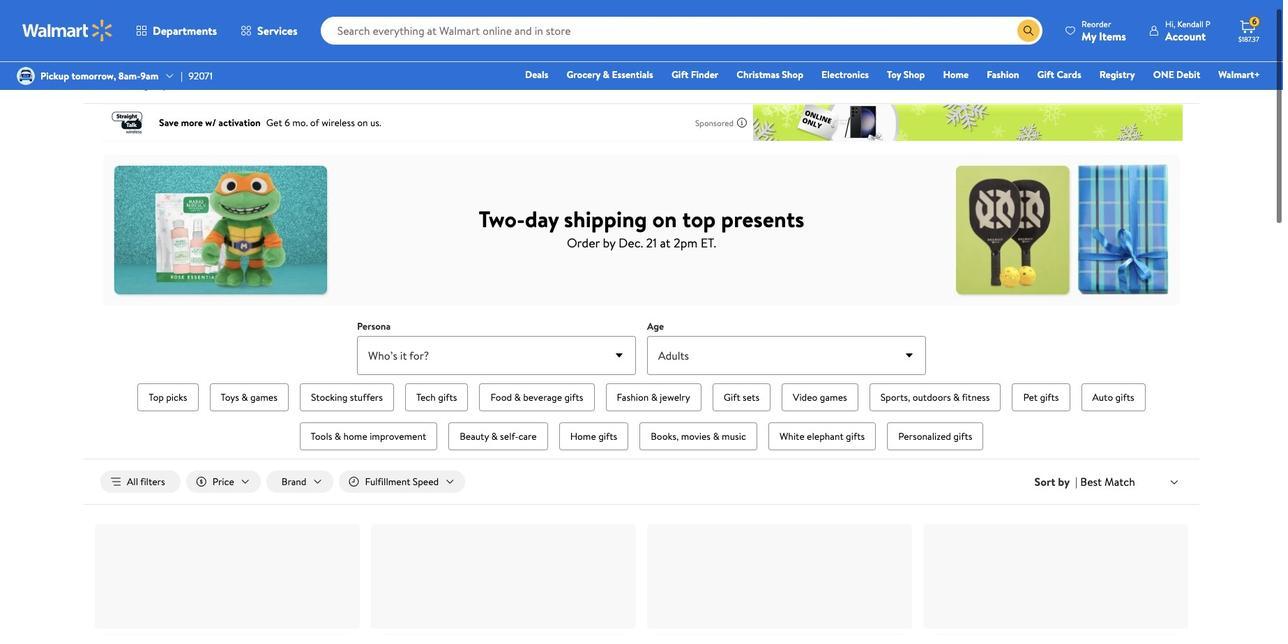 Task type: vqa. For each thing, say whether or not it's contained in the screenshot.
the left $19.39 roxoni womens bow tie sandal open toe summer slide slipper - great for indoor/outdoor silver
no



Task type: locate. For each thing, give the bounding box(es) containing it.
0 vertical spatial fashion
[[988, 68, 1020, 82]]

fashion
[[988, 68, 1020, 82], [617, 391, 649, 405]]

& right toys
[[242, 391, 248, 405]]

speed
[[413, 475, 439, 489]]

/ left | 92071
[[173, 78, 177, 92]]

registry down items
[[1100, 68, 1136, 82]]

gifts inside list item
[[1116, 391, 1135, 405]]

picks
[[166, 391, 187, 405]]

Walmart Site-Wide search field
[[321, 17, 1043, 45]]

games
[[250, 391, 278, 405], [820, 391, 848, 405]]

0 horizontal spatial gift finder link
[[238, 78, 284, 92]]

home gifts
[[571, 430, 618, 444]]

0 horizontal spatial /
[[173, 78, 177, 92]]

group containing top picks
[[134, 381, 1150, 454]]

top picks
[[149, 391, 187, 405]]

1 horizontal spatial /
[[229, 78, 232, 92]]

0 horizontal spatial games
[[250, 391, 278, 405]]

1 horizontal spatial fashion
[[988, 68, 1020, 82]]

registry
[[1100, 68, 1136, 82], [132, 78, 168, 92]]

2 / from the left
[[229, 78, 232, 92]]

tech gifts button
[[405, 384, 468, 412]]

& right grocery
[[603, 68, 610, 82]]

gifts up sort and filter section element
[[599, 430, 618, 444]]

0 vertical spatial home
[[944, 68, 969, 82]]

0 horizontal spatial fashion
[[617, 391, 649, 405]]

movies
[[682, 430, 711, 444]]

| left the 92071
[[181, 69, 183, 83]]

home link
[[937, 67, 976, 82]]

self-
[[500, 430, 519, 444]]

gifts right personalized
[[954, 430, 973, 444]]

fashion left 'jewelry'
[[617, 391, 649, 405]]

shop for christmas shop
[[782, 68, 804, 82]]

shipping
[[564, 203, 648, 234]]

presents
[[722, 203, 805, 234]]

items
[[1100, 28, 1127, 44]]

6 $187.37
[[1239, 15, 1260, 44]]

fashion right home link
[[988, 68, 1020, 82]]

1 horizontal spatial games
[[820, 391, 848, 405]]

1 vertical spatial home
[[571, 430, 596, 444]]

|
[[181, 69, 183, 83], [1076, 475, 1078, 490]]

price
[[213, 475, 234, 489]]

hi,
[[1166, 18, 1176, 30]]

0 horizontal spatial shop
[[782, 68, 804, 82]]

one debit link
[[1148, 67, 1207, 82]]

toys
[[221, 391, 239, 405]]

sports,
[[881, 391, 911, 405]]

/ right ideas in the top left of the page
[[229, 78, 232, 92]]

personalized
[[899, 430, 952, 444]]

two-
[[479, 203, 525, 234]]

gift inside gift finder link
[[672, 68, 689, 82]]

search icon image
[[1024, 25, 1035, 36]]

1 shop from the left
[[782, 68, 804, 82]]

games right the video
[[820, 391, 848, 405]]

1 horizontal spatial by
[[1059, 475, 1070, 490]]

gift inside gift cards link
[[1038, 68, 1055, 82]]

gift inside gift sets button
[[724, 391, 741, 405]]

group
[[134, 381, 1150, 454]]

/
[[173, 78, 177, 92], [229, 78, 232, 92]]

2 shop from the left
[[904, 68, 926, 82]]

registry inside "link"
[[1100, 68, 1136, 82]]

& for food & beverage gifts
[[515, 391, 521, 405]]

auto gifts
[[1093, 391, 1135, 405]]

kendall
[[1178, 18, 1204, 30]]

by left dec.
[[603, 234, 616, 252]]

gift left sets at the right bottom
[[724, 391, 741, 405]]

fashion inside button
[[617, 391, 649, 405]]

stuffers
[[350, 391, 383, 405]]

gift finder link right ideas in the top left of the page
[[238, 78, 284, 92]]

grocery & essentials link
[[561, 67, 660, 82]]

gift left the cards
[[1038, 68, 1055, 82]]

pet gifts button
[[1013, 384, 1071, 412]]

day
[[525, 203, 559, 234]]

0 vertical spatial |
[[181, 69, 183, 83]]

video games
[[793, 391, 848, 405]]

home inside home gifts button
[[571, 430, 596, 444]]

& right tools
[[335, 430, 341, 444]]

shop right toy on the top right of page
[[904, 68, 926, 82]]

0 horizontal spatial registry
[[132, 78, 168, 92]]

gift cards link
[[1032, 67, 1088, 82]]

1 horizontal spatial registry
[[1100, 68, 1136, 82]]

gifts & registry link
[[100, 78, 168, 92]]

sort
[[1035, 475, 1056, 490]]

price button
[[186, 471, 261, 493]]

1 horizontal spatial home
[[944, 68, 969, 82]]

all filters button
[[100, 471, 181, 493]]

& for fashion & jewelry
[[651, 391, 658, 405]]

& left the music
[[713, 430, 720, 444]]

gifts for home gifts
[[599, 430, 618, 444]]

home right care
[[571, 430, 596, 444]]

gift down "walmart site-wide" search box
[[672, 68, 689, 82]]

sponsored
[[696, 117, 734, 129]]

registry right gifts
[[132, 78, 168, 92]]

fashion for fashion
[[988, 68, 1020, 82]]

gift for gift cards
[[1038, 68, 1055, 82]]

by right sort
[[1059, 475, 1070, 490]]

6
[[1253, 15, 1258, 27]]

fashion & jewelry
[[617, 391, 691, 405]]

gifts inside 'button'
[[846, 430, 865, 444]]

& left 'jewelry'
[[651, 391, 658, 405]]

jewelry
[[660, 391, 691, 405]]

white elephant gifts
[[780, 430, 865, 444]]

fashion for fashion & jewelry
[[617, 391, 649, 405]]

services
[[258, 23, 298, 38]]

debit
[[1177, 68, 1201, 82]]

gifts
[[100, 78, 121, 92]]

by inside sort and filter section element
[[1059, 475, 1070, 490]]

sort by |
[[1035, 475, 1078, 490]]

gift finder link
[[666, 67, 725, 82], [238, 78, 284, 92]]

gift for gift finder
[[672, 68, 689, 82]]

christmas
[[737, 68, 780, 82]]

home left fashion link
[[944, 68, 969, 82]]

shop right the christmas
[[782, 68, 804, 82]]

| left the best
[[1076, 475, 1078, 490]]

improvement
[[370, 430, 426, 444]]

two-day shipping on top presents image
[[103, 155, 1181, 306]]

toys & games
[[221, 391, 278, 405]]

& right food
[[515, 391, 521, 405]]

walmart image
[[22, 20, 113, 42]]

tools & home improvement
[[311, 430, 426, 444]]

brand
[[282, 475, 307, 489]]

stocking stuffers list item
[[297, 381, 397, 414]]

finder up sponsored at right top
[[691, 68, 719, 82]]

fashion & jewelry list item
[[603, 381, 705, 414]]

sets
[[743, 391, 760, 405]]

0 horizontal spatial home
[[571, 430, 596, 444]]

1 vertical spatial |
[[1076, 475, 1078, 490]]

& left self-
[[492, 430, 498, 444]]

1 horizontal spatial shop
[[904, 68, 926, 82]]

gift finder link down "walmart site-wide" search box
[[666, 67, 725, 82]]

finder down services popup button
[[257, 78, 284, 92]]

0 horizontal spatial by
[[603, 234, 616, 252]]

1 vertical spatial fashion
[[617, 391, 649, 405]]

et.
[[701, 234, 717, 252]]

& for gifts & registry / gift ideas / gift finder
[[123, 78, 130, 92]]

departments
[[153, 23, 217, 38]]

games right toys
[[250, 391, 278, 405]]

 image
[[17, 67, 35, 85]]

books,
[[651, 430, 679, 444]]

gifts right pet
[[1041, 391, 1060, 405]]

gifts right tech
[[438, 391, 457, 405]]

& for beauty & self-care
[[492, 430, 498, 444]]

two-day shipping on top presents order by dec. 21 at 2pm et.
[[479, 203, 805, 252]]

by
[[603, 234, 616, 252], [1059, 475, 1070, 490]]

auto gifts button
[[1082, 384, 1146, 412]]

1 vertical spatial by
[[1059, 475, 1070, 490]]

gifts right elephant
[[846, 430, 865, 444]]

tomorrow,
[[72, 69, 116, 83]]

0 vertical spatial by
[[603, 234, 616, 252]]

shop for toy shop
[[904, 68, 926, 82]]

home inside home link
[[944, 68, 969, 82]]

toys & games button
[[210, 384, 289, 412]]

1 horizontal spatial |
[[1076, 475, 1078, 490]]

gifts right the auto on the right bottom of page
[[1116, 391, 1135, 405]]

shop
[[782, 68, 804, 82], [904, 68, 926, 82]]

& right gifts
[[123, 78, 130, 92]]

reorder my items
[[1082, 18, 1127, 44]]

home
[[944, 68, 969, 82], [571, 430, 596, 444]]

pet gifts list item
[[1010, 381, 1074, 414]]

gift sets list item
[[710, 381, 774, 414]]

2pm
[[674, 234, 698, 252]]

ideas
[[201, 78, 223, 92]]



Task type: describe. For each thing, give the bounding box(es) containing it.
gift sets button
[[713, 384, 771, 412]]

brand button
[[266, 471, 333, 493]]

all filters
[[127, 475, 165, 489]]

0 horizontal spatial |
[[181, 69, 183, 83]]

christmas shop
[[737, 68, 804, 82]]

1 / from the left
[[173, 78, 177, 92]]

9am
[[140, 69, 159, 83]]

beauty & self-care
[[460, 430, 537, 444]]

21
[[647, 234, 657, 252]]

top picks list item
[[135, 381, 201, 414]]

home for home
[[944, 68, 969, 82]]

video games list item
[[780, 381, 862, 414]]

gifts for tech gifts
[[438, 391, 457, 405]]

pickup
[[40, 69, 69, 83]]

sort and filter section element
[[84, 460, 1200, 505]]

top
[[683, 203, 716, 234]]

1 horizontal spatial gift finder link
[[666, 67, 725, 82]]

beauty
[[460, 430, 489, 444]]

dec.
[[619, 234, 644, 252]]

gift sets
[[724, 391, 760, 405]]

sports, outdoors & fitness button
[[870, 384, 1002, 412]]

tools
[[311, 430, 332, 444]]

sports, outdoors & fitness
[[881, 391, 990, 405]]

age
[[648, 320, 664, 334]]

1 horizontal spatial finder
[[691, 68, 719, 82]]

stocking stuffers
[[311, 391, 383, 405]]

stocking stuffers button
[[300, 384, 394, 412]]

sports, outdoors & fitness list item
[[867, 381, 1004, 414]]

gift finder
[[672, 68, 719, 82]]

outdoors
[[913, 391, 952, 405]]

best
[[1081, 474, 1103, 490]]

2 games from the left
[[820, 391, 848, 405]]

personalized gifts button
[[888, 423, 984, 451]]

deals
[[525, 68, 549, 82]]

food & beverage gifts button
[[480, 384, 595, 412]]

books, movies & music
[[651, 430, 747, 444]]

food & beverage gifts list item
[[477, 381, 598, 414]]

& for grocery & essentials
[[603, 68, 610, 82]]

pet
[[1024, 391, 1038, 405]]

gift cards
[[1038, 68, 1082, 82]]

grocery
[[567, 68, 601, 82]]

fulfillment speed
[[365, 475, 439, 489]]

walmart+
[[1219, 68, 1261, 82]]

& left fitness at the bottom
[[954, 391, 960, 405]]

& for tools & home improvement
[[335, 430, 341, 444]]

8am-
[[118, 69, 140, 83]]

$187.37
[[1239, 34, 1260, 44]]

home for home gifts
[[571, 430, 596, 444]]

fashion link
[[981, 67, 1026, 82]]

toys & games list item
[[207, 381, 292, 414]]

home gifts list item
[[557, 420, 632, 454]]

beauty & self-care list item
[[446, 420, 551, 454]]

p
[[1206, 18, 1211, 30]]

services button
[[229, 14, 310, 47]]

home
[[344, 430, 368, 444]]

stocking
[[311, 391, 348, 405]]

| inside sort and filter section element
[[1076, 475, 1078, 490]]

pet gifts
[[1024, 391, 1060, 405]]

gift for gift sets
[[724, 391, 741, 405]]

food & beverage gifts
[[491, 391, 584, 405]]

fulfillment speed button
[[339, 471, 466, 493]]

cards
[[1057, 68, 1082, 82]]

christmas shop link
[[731, 67, 810, 82]]

gifts right beverage
[[565, 391, 584, 405]]

tech
[[417, 391, 436, 405]]

by inside the two-day shipping on top presents order by dec. 21 at 2pm et.
[[603, 234, 616, 252]]

fulfillment
[[365, 475, 411, 489]]

pickup tomorrow, 8am-9am
[[40, 69, 159, 83]]

on
[[653, 203, 677, 234]]

beverage
[[524, 391, 562, 405]]

tech gifts list item
[[403, 381, 471, 414]]

care
[[519, 430, 537, 444]]

departments button
[[124, 14, 229, 47]]

& for toys & games
[[242, 391, 248, 405]]

white elephant gifts button
[[769, 423, 877, 451]]

personalized gifts list item
[[885, 420, 987, 454]]

tools & home improvement button
[[300, 423, 438, 451]]

gifts for auto gifts
[[1116, 391, 1135, 405]]

gifts for personalized gifts
[[954, 430, 973, 444]]

gift ideas link
[[182, 78, 223, 92]]

tools & home improvement list item
[[297, 420, 440, 454]]

white elephant gifts list item
[[766, 420, 879, 454]]

1 games from the left
[[250, 391, 278, 405]]

at
[[660, 234, 671, 252]]

grocery & essentials
[[567, 68, 654, 82]]

reorder
[[1082, 18, 1112, 30]]

deals link
[[519, 67, 555, 82]]

gifts for pet gifts
[[1041, 391, 1060, 405]]

electronics
[[822, 68, 869, 82]]

toy shop link
[[881, 67, 932, 82]]

0 horizontal spatial finder
[[257, 78, 284, 92]]

my
[[1082, 28, 1097, 44]]

gift left ideas in the top left of the page
[[182, 78, 199, 92]]

auto gifts list item
[[1079, 381, 1149, 414]]

all
[[127, 475, 138, 489]]

fitness
[[963, 391, 990, 405]]

books, movies & music list item
[[637, 420, 761, 454]]

fashion & jewelry button
[[606, 384, 702, 412]]

music
[[722, 430, 747, 444]]

filters
[[140, 475, 165, 489]]

one
[[1154, 68, 1175, 82]]

video
[[793, 391, 818, 405]]

books, movies & music button
[[640, 423, 758, 451]]

top
[[149, 391, 164, 405]]

beauty & self-care button
[[449, 423, 548, 451]]

gift right ideas in the top left of the page
[[238, 78, 255, 92]]

Search search field
[[321, 17, 1043, 45]]

elephant
[[807, 430, 844, 444]]

92071
[[189, 69, 213, 83]]

order
[[567, 234, 600, 252]]



